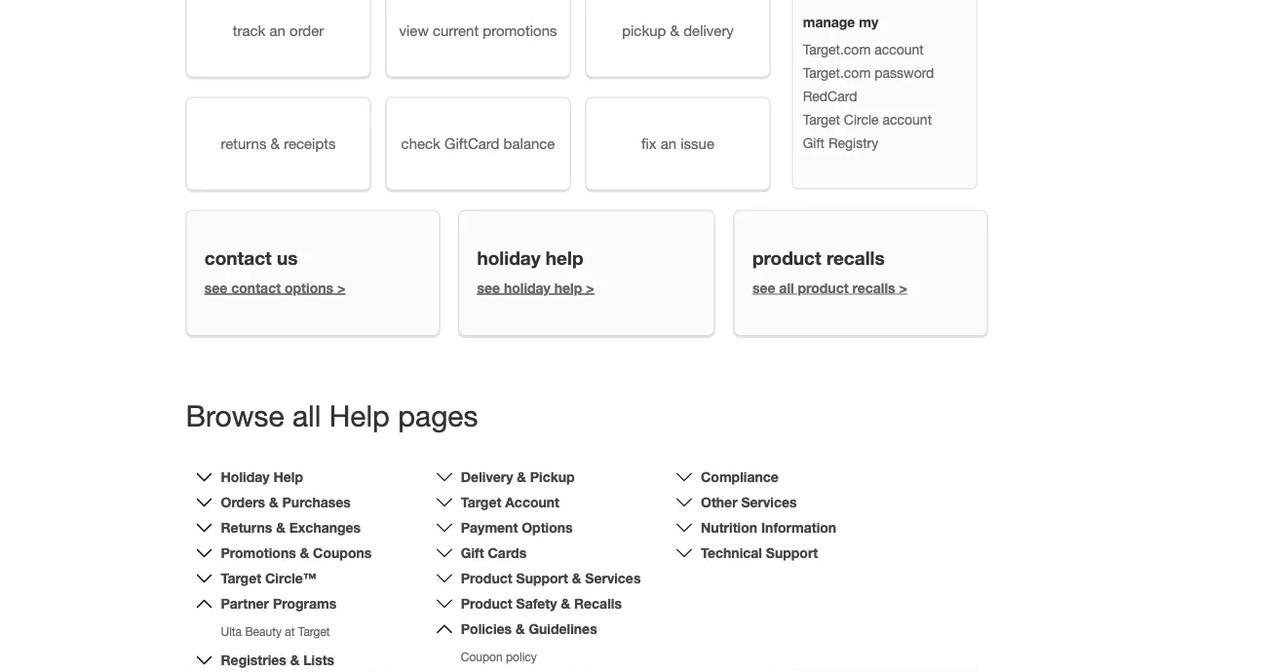 Task type: describe. For each thing, give the bounding box(es) containing it.
balance
[[504, 135, 555, 152]]

fix
[[642, 135, 657, 152]]

contact us
[[205, 247, 298, 269]]

target circle™ link
[[221, 571, 317, 587]]

pickup & delivery link
[[586, 0, 771, 77]]

product for product safety & recalls
[[461, 596, 513, 612]]

pickup
[[530, 469, 575, 485]]

safety
[[516, 596, 557, 612]]

lists
[[303, 653, 335, 669]]

holiday
[[221, 469, 270, 485]]

track an order
[[233, 22, 324, 39]]

payment
[[461, 520, 518, 536]]

& for coupons
[[300, 545, 309, 562]]

1 vertical spatial recalls
[[853, 280, 896, 296]]

all for see
[[779, 280, 794, 296]]

track an order link
[[186, 0, 371, 77]]

gift cards
[[461, 545, 527, 562]]

payment options
[[461, 520, 573, 536]]

target circle account link
[[803, 111, 932, 128]]

password
[[875, 65, 935, 81]]

redcard
[[803, 88, 858, 104]]

& for lists
[[290, 653, 300, 669]]

0 vertical spatial help
[[546, 247, 584, 269]]

gift inside target.com account target.com password redcard target circle account gift registry
[[803, 135, 825, 151]]

current
[[433, 22, 479, 39]]

3 see from the left
[[753, 280, 776, 296]]

returns & exchanges link
[[221, 520, 361, 536]]

1 vertical spatial product
[[798, 280, 849, 296]]

holiday help
[[477, 247, 584, 269]]

see contact options > link
[[205, 280, 345, 296]]

view current promotions link
[[386, 0, 571, 77]]

receipts
[[284, 135, 336, 152]]

registries & lists
[[221, 653, 335, 669]]

technical support
[[701, 545, 818, 562]]

returns
[[221, 520, 272, 536]]

information
[[762, 520, 837, 536]]

1 target.com from the top
[[803, 41, 871, 57]]

target account
[[461, 495, 560, 511]]

promotions & coupons
[[221, 545, 372, 562]]

policies & guidelines
[[461, 622, 597, 638]]

us
[[277, 247, 298, 269]]

0 vertical spatial product
[[753, 247, 822, 269]]

0 vertical spatial holiday
[[477, 247, 541, 269]]

1 horizontal spatial help
[[329, 399, 390, 433]]

other services link
[[701, 495, 797, 511]]

other
[[701, 495, 738, 511]]

returns & exchanges
[[221, 520, 361, 536]]

1 vertical spatial help
[[555, 280, 582, 296]]

an for track
[[270, 22, 286, 39]]

& for purchases
[[269, 495, 279, 511]]

pickup
[[622, 22, 666, 39]]

product safety & recalls link
[[461, 596, 622, 612]]

promotions
[[483, 22, 557, 39]]

options
[[285, 280, 334, 296]]

0 vertical spatial contact
[[205, 247, 272, 269]]

1 vertical spatial account
[[883, 111, 932, 128]]

promotions & coupons link
[[221, 545, 372, 562]]

orders & purchases
[[221, 495, 351, 511]]

target inside target.com account target.com password redcard target circle account gift registry
[[803, 111, 840, 128]]

check
[[401, 135, 441, 152]]

browse
[[186, 399, 284, 433]]

check giftcard balance link
[[386, 97, 571, 191]]

an for fix
[[661, 135, 677, 152]]

holiday help
[[221, 469, 303, 485]]

registries & lists link
[[221, 653, 335, 669]]

promotions
[[221, 545, 296, 562]]

target up partner
[[221, 571, 261, 587]]

fix an issue
[[642, 135, 715, 152]]

purchases
[[282, 495, 351, 511]]

partner programs link
[[221, 596, 337, 612]]

ulta
[[221, 625, 242, 639]]

giftcard
[[445, 135, 500, 152]]

delivery & pickup link
[[461, 469, 575, 485]]

track
[[233, 22, 266, 39]]

manage my
[[803, 14, 879, 30]]

view current promotions
[[399, 22, 557, 39]]

ulta beauty at target link
[[221, 625, 330, 639]]

policies & guidelines link
[[461, 622, 597, 638]]

technical support link
[[701, 545, 818, 562]]

all for browse
[[292, 399, 321, 433]]

compliance
[[701, 469, 779, 485]]

0 horizontal spatial help
[[273, 469, 303, 485]]

check giftcard balance
[[401, 135, 555, 152]]

1 vertical spatial services
[[585, 571, 641, 587]]

compliance link
[[701, 469, 779, 485]]

product safety & recalls
[[461, 596, 622, 612]]

cards
[[488, 545, 527, 562]]

> for help
[[586, 280, 594, 296]]

other services
[[701, 495, 797, 511]]

returns & receipts link
[[186, 97, 371, 191]]

see contact options >
[[205, 280, 345, 296]]

payment options link
[[461, 520, 573, 536]]

delivery
[[684, 22, 734, 39]]



Task type: locate. For each thing, give the bounding box(es) containing it.
target down redcard
[[803, 111, 840, 128]]

& for pickup
[[517, 469, 526, 485]]

product down product recalls
[[798, 280, 849, 296]]

1 vertical spatial help
[[273, 469, 303, 485]]

see all product recalls >
[[753, 280, 908, 296]]

partner
[[221, 596, 269, 612]]

0 vertical spatial an
[[270, 22, 286, 39]]

beauty
[[245, 625, 282, 639]]

1 vertical spatial support
[[516, 571, 568, 587]]

account
[[505, 495, 560, 511]]

& up guidelines at the bottom
[[561, 596, 570, 612]]

circle
[[844, 111, 879, 128]]

orders & purchases link
[[221, 495, 351, 511]]

see for holiday help
[[477, 280, 500, 296]]

manage
[[803, 14, 856, 30]]

0 vertical spatial recalls
[[827, 247, 885, 269]]

recalls up see all product recalls > link
[[827, 247, 885, 269]]

gift registry link
[[803, 135, 879, 151]]

1 horizontal spatial gift
[[803, 135, 825, 151]]

circle™
[[265, 571, 317, 587]]

> for us
[[337, 280, 345, 296]]

product for product support & services
[[461, 571, 513, 587]]

support
[[766, 545, 818, 562], [516, 571, 568, 587]]

0 vertical spatial target.com
[[803, 41, 871, 57]]

0 horizontal spatial see
[[205, 280, 228, 296]]

& for delivery
[[670, 22, 680, 39]]

product up see all product recalls > link
[[753, 247, 822, 269]]

issue
[[681, 135, 715, 152]]

1 vertical spatial target.com
[[803, 65, 871, 81]]

product down gift cards
[[461, 571, 513, 587]]

1 vertical spatial holiday
[[504, 280, 551, 296]]

& inside 'link'
[[670, 22, 680, 39]]

help down holiday help at the top left of the page
[[555, 280, 582, 296]]

1 vertical spatial product
[[461, 596, 513, 612]]

options
[[522, 520, 573, 536]]

2 product from the top
[[461, 596, 513, 612]]

& right returns
[[271, 135, 280, 152]]

2 horizontal spatial see
[[753, 280, 776, 296]]

an
[[270, 22, 286, 39], [661, 135, 677, 152]]

support up product safety & recalls link
[[516, 571, 568, 587]]

0 horizontal spatial services
[[585, 571, 641, 587]]

0 vertical spatial support
[[766, 545, 818, 562]]

policies
[[461, 622, 512, 638]]

& for receipts
[[271, 135, 280, 152]]

holiday
[[477, 247, 541, 269], [504, 280, 551, 296]]

0 vertical spatial gift
[[803, 135, 825, 151]]

0 vertical spatial help
[[329, 399, 390, 433]]

1 > from the left
[[337, 280, 345, 296]]

fix an issue link
[[586, 97, 771, 191]]

target down the delivery in the bottom left of the page
[[461, 495, 502, 511]]

an right fix
[[661, 135, 677, 152]]

1 horizontal spatial see
[[477, 280, 500, 296]]

1 product from the top
[[461, 571, 513, 587]]

& right "pickup"
[[670, 22, 680, 39]]

0 horizontal spatial all
[[292, 399, 321, 433]]

nutrition information
[[701, 520, 837, 536]]

0 horizontal spatial an
[[270, 22, 286, 39]]

target right at
[[298, 625, 330, 639]]

coupon
[[461, 651, 503, 664]]

gift down payment
[[461, 545, 484, 562]]

returns & receipts
[[221, 135, 336, 152]]

technical
[[701, 545, 763, 562]]

support down information
[[766, 545, 818, 562]]

& up recalls
[[572, 571, 582, 587]]

0 horizontal spatial >
[[337, 280, 345, 296]]

contact up see contact options > link
[[205, 247, 272, 269]]

support for product
[[516, 571, 568, 587]]

1 vertical spatial an
[[661, 135, 677, 152]]

1 horizontal spatial an
[[661, 135, 677, 152]]

1 vertical spatial contact
[[231, 280, 281, 296]]

target.com
[[803, 41, 871, 57], [803, 65, 871, 81]]

& left lists
[[290, 653, 300, 669]]

returns
[[221, 135, 267, 152]]

& down orders & purchases
[[276, 520, 286, 536]]

1 horizontal spatial >
[[586, 280, 594, 296]]

& up 'circle™'
[[300, 545, 309, 562]]

account right circle
[[883, 111, 932, 128]]

all right browse
[[292, 399, 321, 433]]

order
[[290, 22, 324, 39]]

guidelines
[[529, 622, 597, 638]]

all
[[779, 280, 794, 296], [292, 399, 321, 433]]

view
[[399, 22, 429, 39]]

holiday help link
[[221, 469, 303, 485]]

services up recalls
[[585, 571, 641, 587]]

redcard link
[[803, 88, 858, 104]]

target.com down manage my
[[803, 41, 871, 57]]

&
[[670, 22, 680, 39], [271, 135, 280, 152], [517, 469, 526, 485], [269, 495, 279, 511], [276, 520, 286, 536], [300, 545, 309, 562], [572, 571, 582, 587], [561, 596, 570, 612], [516, 622, 525, 638], [290, 653, 300, 669]]

coupon policy
[[461, 651, 537, 664]]

services
[[742, 495, 797, 511], [585, 571, 641, 587]]

help
[[546, 247, 584, 269], [555, 280, 582, 296]]

programs
[[273, 596, 337, 612]]

target.com account target.com password redcard target circle account gift registry
[[803, 41, 935, 151]]

& down 'holiday help' link
[[269, 495, 279, 511]]

coupon policy link
[[461, 651, 537, 664]]

& up account
[[517, 469, 526, 485]]

product support & services link
[[461, 571, 641, 587]]

pages
[[398, 399, 478, 433]]

2 target.com from the top
[[803, 65, 871, 81]]

exchanges
[[289, 520, 361, 536]]

2 > from the left
[[586, 280, 594, 296]]

pickup & delivery
[[622, 22, 734, 39]]

target
[[803, 111, 840, 128], [461, 495, 502, 511], [221, 571, 261, 587], [298, 625, 330, 639]]

product support & services
[[461, 571, 641, 587]]

1 vertical spatial all
[[292, 399, 321, 433]]

help left pages
[[329, 399, 390, 433]]

services up nutrition information
[[742, 495, 797, 511]]

help up see holiday help > link
[[546, 247, 584, 269]]

holiday up see holiday help > link
[[477, 247, 541, 269]]

product recalls
[[753, 247, 885, 269]]

& up policy
[[516, 622, 525, 638]]

see holiday help >
[[477, 280, 594, 296]]

recalls
[[574, 596, 622, 612]]

account up password
[[875, 41, 924, 57]]

see down contact us
[[205, 280, 228, 296]]

at
[[285, 625, 295, 639]]

ulta beauty at target
[[221, 625, 330, 639]]

target circle™
[[221, 571, 317, 587]]

0 vertical spatial all
[[779, 280, 794, 296]]

0 vertical spatial product
[[461, 571, 513, 587]]

nutrition
[[701, 520, 758, 536]]

contact
[[205, 247, 272, 269], [231, 280, 281, 296]]

3 > from the left
[[899, 280, 908, 296]]

>
[[337, 280, 345, 296], [586, 280, 594, 296], [899, 280, 908, 296]]

1 vertical spatial gift
[[461, 545, 484, 562]]

2 horizontal spatial >
[[899, 280, 908, 296]]

policy
[[506, 651, 537, 664]]

registries
[[221, 653, 287, 669]]

an right "track"
[[270, 22, 286, 39]]

coupons
[[313, 545, 372, 562]]

0 horizontal spatial support
[[516, 571, 568, 587]]

1 horizontal spatial all
[[779, 280, 794, 296]]

see down product recalls
[[753, 280, 776, 296]]

& for exchanges
[[276, 520, 286, 536]]

0 horizontal spatial gift
[[461, 545, 484, 562]]

target.com up redcard link
[[803, 65, 871, 81]]

help up orders & purchases
[[273, 469, 303, 485]]

see for contact us
[[205, 280, 228, 296]]

see all product recalls > link
[[753, 280, 908, 296]]

recalls
[[827, 247, 885, 269], [853, 280, 896, 296]]

0 vertical spatial services
[[742, 495, 797, 511]]

1 horizontal spatial support
[[766, 545, 818, 562]]

see down holiday help at the top left of the page
[[477, 280, 500, 296]]

gift
[[803, 135, 825, 151], [461, 545, 484, 562]]

gift left registry
[[803, 135, 825, 151]]

0 vertical spatial account
[[875, 41, 924, 57]]

support for technical
[[766, 545, 818, 562]]

holiday down holiday help at the top left of the page
[[504, 280, 551, 296]]

recalls down product recalls
[[853, 280, 896, 296]]

gift cards link
[[461, 545, 527, 562]]

& for guidelines
[[516, 622, 525, 638]]

all down product recalls
[[779, 280, 794, 296]]

contact down contact us
[[231, 280, 281, 296]]

product
[[461, 571, 513, 587], [461, 596, 513, 612]]

product up 'policies'
[[461, 596, 513, 612]]

1 see from the left
[[205, 280, 228, 296]]

2 see from the left
[[477, 280, 500, 296]]

1 horizontal spatial services
[[742, 495, 797, 511]]

target.com account link
[[803, 41, 924, 57]]

browse all help pages
[[186, 399, 478, 433]]



Task type: vqa. For each thing, say whether or not it's contained in the screenshot.
"Terry" link
no



